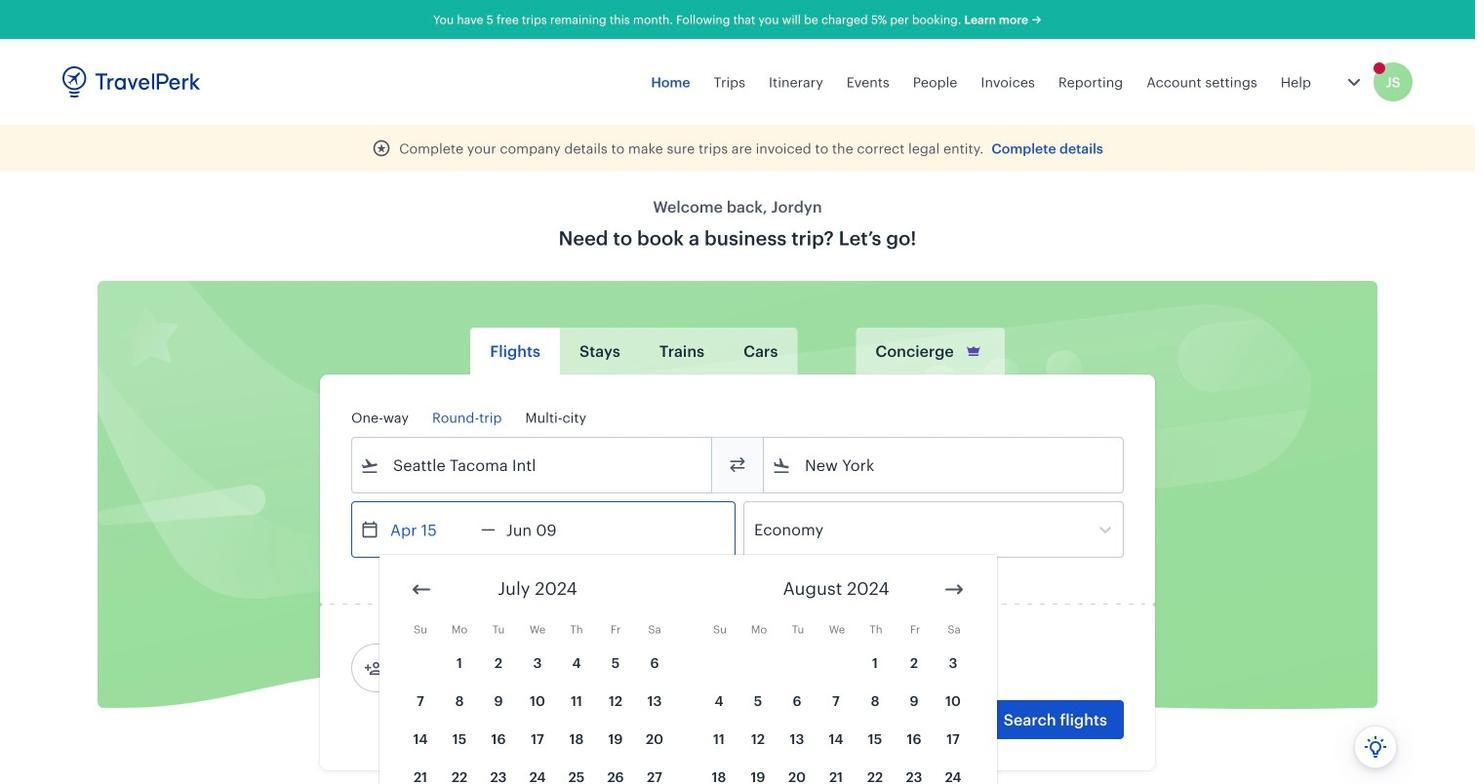Task type: vqa. For each thing, say whether or not it's contained in the screenshot.
Klm Royal Dutch Airlines Image
no



Task type: locate. For each thing, give the bounding box(es) containing it.
move forward to switch to the next month. image
[[943, 578, 966, 602]]

choose friday, august 2, 2024 as your check-in date. it's available. image
[[896, 645, 933, 681]]

move backward to switch to the previous month. image
[[410, 578, 433, 602]]

choose friday, august 16, 2024 as your check-in date. it's available. image
[[896, 721, 933, 757]]

choose saturday, august 3, 2024 as your check-in date. it's available. image
[[935, 645, 972, 681]]

choose saturday, august 17, 2024 as your check-in date. it's available. image
[[935, 721, 972, 757]]

choose saturday, august 24, 2024 as your check-in date. it's available. image
[[935, 759, 972, 785]]

Return text field
[[496, 503, 597, 557]]



Task type: describe. For each thing, give the bounding box(es) containing it.
choose friday, august 23, 2024 as your check-in date. it's available. image
[[896, 759, 933, 785]]

Depart text field
[[380, 503, 481, 557]]

From search field
[[380, 450, 686, 481]]

calendar application
[[380, 555, 1475, 785]]

choose saturday, august 10, 2024 as your check-in date. it's available. image
[[935, 683, 972, 719]]

To search field
[[791, 450, 1098, 481]]

Add first traveler search field
[[383, 653, 586, 684]]

choose friday, august 9, 2024 as your check-in date. it's available. image
[[896, 683, 933, 719]]



